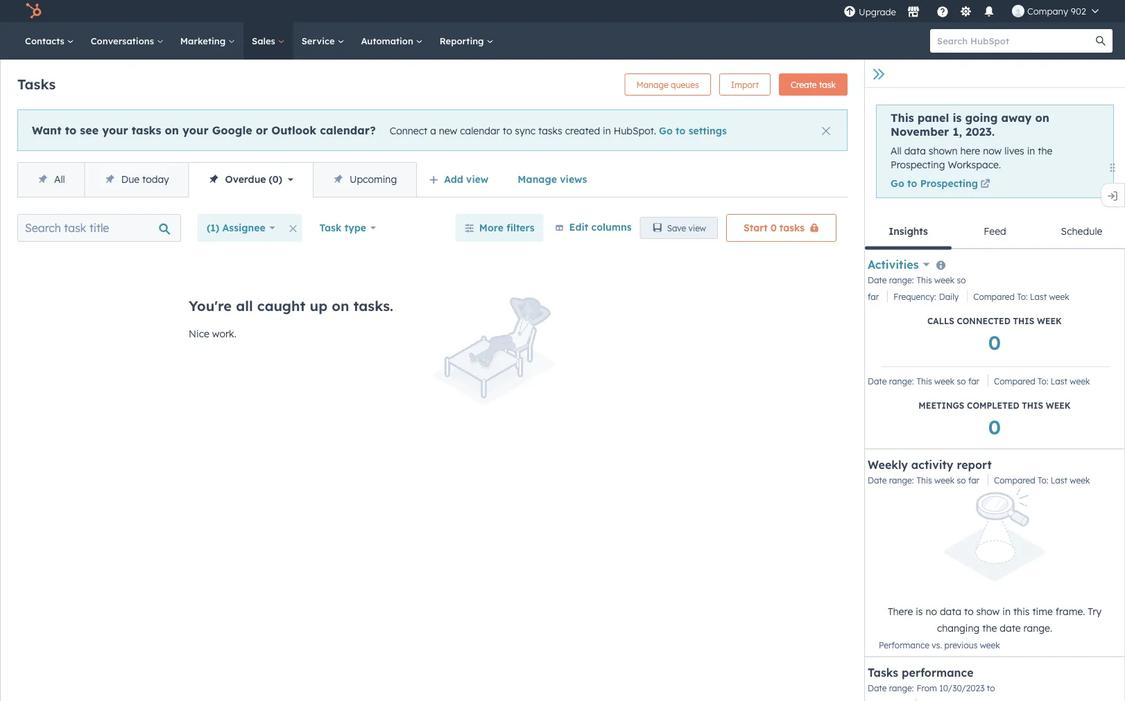 Task type: vqa. For each thing, say whether or not it's contained in the screenshot.
Create a WhatsApp message
no



Task type: locate. For each thing, give the bounding box(es) containing it.
11/3/2023
[[868, 700, 907, 702]]

no
[[926, 606, 937, 618]]

0 up meetings completed this week element
[[988, 330, 1001, 355]]

queues
[[671, 79, 699, 90]]

date range: this week so far
[[868, 376, 979, 387], [868, 476, 979, 486]]

filters
[[506, 222, 534, 234]]

view inside button
[[688, 223, 706, 233]]

0 horizontal spatial data
[[904, 145, 926, 157]]

to: inside meetings completed this week element
[[1038, 376, 1048, 387]]

1 range: from the top
[[889, 275, 914, 286]]

data up changing
[[940, 606, 961, 618]]

1 0 button from the top
[[988, 329, 1001, 356]]

on
[[1035, 111, 1049, 125], [165, 123, 179, 137], [332, 298, 349, 315]]

3 so from the top
[[957, 476, 966, 486]]

2 so from the top
[[957, 376, 966, 387]]

to inside from 10/30/2023 to 11/3/2023
[[987, 684, 995, 694]]

1 vertical spatial view
[[688, 223, 706, 233]]

tasks
[[17, 75, 56, 93], [868, 666, 898, 680]]

tasks banner
[[17, 69, 848, 96]]

go right hubspot. in the right of the page
[[659, 125, 673, 137]]

help image
[[936, 6, 949, 19]]

navigation
[[17, 162, 417, 198]]

0 vertical spatial date range:
[[868, 275, 914, 286]]

data down 'november'
[[904, 145, 926, 157]]

0 vertical spatial last
[[1030, 292, 1047, 302]]

marketplaces button
[[899, 0, 928, 22]]

panel
[[917, 111, 949, 125]]

calendar
[[460, 125, 500, 137]]

1 vertical spatial date range:
[[868, 684, 914, 694]]

is inside this panel is going away on november 1, 2023.
[[953, 111, 962, 125]]

company
[[1027, 5, 1068, 17]]

1 vertical spatial in
[[1027, 145, 1035, 157]]

to: inside calls connected this week element
[[1017, 292, 1028, 302]]

1 horizontal spatial in
[[1002, 606, 1011, 618]]

on right the away
[[1035, 111, 1049, 125]]

tab list containing insights
[[865, 215, 1125, 250]]

week inside this week so far
[[934, 275, 954, 286]]

prospecting inside all data shown here now lives in the prospecting workspace.
[[891, 159, 945, 171]]

here
[[960, 145, 980, 157]]

daily
[[939, 292, 959, 302]]

menu containing company 902
[[842, 0, 1108, 22]]

date range: up "11/3/2023"
[[868, 684, 914, 694]]

1 so from the top
[[957, 275, 966, 286]]

in right created
[[603, 125, 611, 137]]

service
[[301, 35, 337, 46]]

1 horizontal spatial the
[[1038, 145, 1053, 157]]

date range: down activities
[[868, 275, 914, 286]]

hubspot image
[[25, 3, 42, 19]]

1 vertical spatial compared to: last week
[[994, 376, 1090, 387]]

0 vertical spatial manage
[[636, 79, 668, 90]]

tasks right sync
[[538, 125, 562, 137]]

or
[[256, 123, 268, 137]]

2 vertical spatial far
[[968, 476, 979, 486]]

nice work.
[[189, 328, 236, 340]]

2 horizontal spatial in
[[1027, 145, 1035, 157]]

1 horizontal spatial tasks
[[538, 125, 562, 137]]

1 horizontal spatial data
[[940, 606, 961, 618]]

conversations link
[[82, 22, 172, 60]]

4 date from the top
[[868, 684, 887, 694]]

2 vertical spatial compared to: last week
[[994, 476, 1090, 486]]

prospecting up the go to prospecting
[[891, 159, 945, 171]]

2 horizontal spatial tasks
[[780, 222, 805, 234]]

search button
[[1089, 29, 1113, 53]]

0 vertical spatial compared to: last week
[[973, 292, 1069, 302]]

now
[[983, 145, 1002, 157]]

created
[[565, 125, 600, 137]]

in
[[603, 125, 611, 137], [1027, 145, 1035, 157], [1002, 606, 1011, 618]]

0 horizontal spatial view
[[466, 173, 489, 186]]

in left this at the bottom
[[1002, 606, 1011, 618]]

view inside popup button
[[466, 173, 489, 186]]

from
[[917, 684, 937, 694]]

data
[[904, 145, 926, 157], [940, 606, 961, 618]]

last inside meetings completed this week element
[[1051, 376, 1067, 387]]

1 horizontal spatial is
[[953, 111, 962, 125]]

far down report at the bottom right of page
[[968, 476, 979, 486]]

in for prospecting
[[1027, 145, 1035, 157]]

last inside calls connected this week element
[[1030, 292, 1047, 302]]

date range:
[[868, 275, 914, 286], [868, 684, 914, 694]]

all down 'november'
[[891, 145, 901, 157]]

0 vertical spatial to:
[[1017, 292, 1028, 302]]

the down show on the bottom right
[[982, 623, 997, 635]]

manage views link
[[509, 166, 596, 194]]

time
[[1032, 606, 1053, 618]]

2 range: from the top
[[889, 376, 914, 387]]

link opens in a new window image
[[980, 178, 990, 192]]

0 button for meetings completed this week element
[[988, 414, 1001, 440]]

1 horizontal spatial go
[[891, 178, 904, 190]]

feed
[[984, 225, 1006, 237]]

last
[[1030, 292, 1047, 302], [1051, 376, 1067, 387], [1051, 476, 1067, 486]]

0 button inside calls connected this week element
[[988, 329, 1001, 356]]

up
[[310, 298, 328, 315]]

1 vertical spatial the
[[982, 623, 997, 635]]

tasks for tasks
[[17, 75, 56, 93]]

0 button up report at the bottom right of page
[[988, 414, 1001, 440]]

task
[[819, 79, 836, 90]]

0 horizontal spatial in
[[603, 125, 611, 137]]

is left the no
[[916, 606, 923, 618]]

this inside this panel is going away on november 1, 2023.
[[891, 111, 914, 125]]

1 vertical spatial 0 button
[[988, 414, 1001, 440]]

contacts
[[25, 35, 67, 46]]

manage inside tasks banner
[[636, 79, 668, 90]]

in inside want to see your tasks on your google or outlook calendar? alert
[[603, 125, 611, 137]]

0 vertical spatial prospecting
[[891, 159, 945, 171]]

1 vertical spatial compared
[[994, 376, 1035, 387]]

0 horizontal spatial on
[[165, 123, 179, 137]]

date range: inside calls connected this week element
[[868, 275, 914, 286]]

menu
[[842, 0, 1108, 22]]

2 vertical spatial last
[[1051, 476, 1067, 486]]

2 0 button from the top
[[988, 414, 1001, 440]]

2 horizontal spatial on
[[1035, 111, 1049, 125]]

activity
[[911, 458, 953, 472]]

more filters link
[[456, 214, 543, 242]]

in inside all data shown here now lives in the prospecting workspace.
[[1027, 145, 1035, 157]]

on for tasks
[[165, 123, 179, 137]]

manage left views
[[518, 173, 557, 186]]

on up today
[[165, 123, 179, 137]]

go up 'insights'
[[891, 178, 904, 190]]

0 button up meetings completed this week element
[[988, 329, 1001, 356]]

0 horizontal spatial is
[[916, 606, 923, 618]]

try
[[1088, 606, 1101, 618]]

view right save
[[688, 223, 706, 233]]

data inside all data shown here now lives in the prospecting workspace.
[[904, 145, 926, 157]]

want to see your tasks on your google or outlook calendar? alert
[[17, 110, 848, 151]]

is right panel
[[953, 111, 962, 125]]

to right 10/30/2023
[[987, 684, 995, 694]]

0 horizontal spatial the
[[982, 623, 997, 635]]

hubspot.
[[614, 125, 656, 137]]

1 vertical spatial all
[[54, 173, 65, 186]]

0 horizontal spatial tasks
[[17, 75, 56, 93]]

edit columns
[[569, 221, 632, 233]]

the right lives
[[1038, 145, 1053, 157]]

far
[[868, 292, 879, 302], [968, 376, 979, 387], [968, 476, 979, 486]]

to:
[[1017, 292, 1028, 302], [1038, 376, 1048, 387], [1038, 476, 1048, 486]]

the
[[1038, 145, 1053, 157], [982, 623, 997, 635]]

0 vertical spatial 0 button
[[988, 329, 1001, 356]]

0 right "overdue"
[[272, 173, 279, 186]]

0 vertical spatial the
[[1038, 145, 1053, 157]]

2 your from the left
[[182, 123, 209, 137]]

feed link
[[952, 215, 1038, 248]]

2 vertical spatial so
[[957, 476, 966, 486]]

tasks up due today
[[132, 123, 161, 137]]

go to prospecting link
[[891, 178, 993, 192]]

tasks
[[132, 123, 161, 137], [538, 125, 562, 137], [780, 222, 805, 234]]

due today
[[121, 173, 169, 186]]

1 vertical spatial far
[[968, 376, 979, 387]]

1 vertical spatial tasks
[[868, 666, 898, 680]]

there is no data to show in this time frame. try changing the date range.
[[888, 606, 1101, 635]]

to left settings
[[676, 125, 686, 137]]

2 date range: from the top
[[868, 684, 914, 694]]

to left show on the bottom right
[[964, 606, 974, 618]]

0 inside meetings completed this week element
[[988, 415, 1001, 439]]

more
[[479, 222, 503, 234]]

Search HubSpot search field
[[930, 29, 1100, 53]]

1 horizontal spatial manage
[[636, 79, 668, 90]]

on right up
[[332, 298, 349, 315]]

view right add
[[466, 173, 489, 186]]

1 vertical spatial so
[[957, 376, 966, 387]]

1 vertical spatial is
[[916, 606, 923, 618]]

0 button
[[988, 329, 1001, 356], [988, 414, 1001, 440]]

3 date from the top
[[868, 476, 887, 486]]

1 horizontal spatial your
[[182, 123, 209, 137]]

1 horizontal spatial view
[[688, 223, 706, 233]]

date range: for 11/3/2023
[[868, 684, 914, 694]]

0 button inside meetings completed this week element
[[988, 414, 1001, 440]]

0 inside calls connected this week element
[[988, 330, 1001, 355]]

2 date range: this week so far from the top
[[868, 476, 979, 486]]

0 vertical spatial so
[[957, 275, 966, 286]]

view for add view
[[466, 173, 489, 186]]

prospecting down workspace.
[[920, 178, 978, 190]]

tasks up "11/3/2023"
[[868, 666, 898, 680]]

your left google
[[182, 123, 209, 137]]

all down want
[[54, 173, 65, 186]]

0 vertical spatial in
[[603, 125, 611, 137]]

0 vertical spatial compared
[[973, 292, 1015, 302]]

0 vertical spatial data
[[904, 145, 926, 157]]

date
[[1000, 623, 1021, 635]]

0 vertical spatial view
[[466, 173, 489, 186]]

due today link
[[84, 163, 188, 197]]

0 vertical spatial is
[[953, 111, 962, 125]]

tasks down contacts
[[17, 75, 56, 93]]

help button
[[931, 0, 954, 22]]

0 vertical spatial all
[[891, 145, 901, 157]]

0 vertical spatial date range: this week so far
[[868, 376, 979, 387]]

in inside there is no data to show in this time frame. try changing the date range.
[[1002, 606, 1011, 618]]

0 horizontal spatial manage
[[518, 173, 557, 186]]

1 date range: this week so far from the top
[[868, 376, 979, 387]]

calendar?
[[320, 123, 376, 137]]

edit
[[569, 221, 588, 233]]

4 range: from the top
[[889, 684, 914, 694]]

1 horizontal spatial all
[[891, 145, 901, 157]]

0 horizontal spatial all
[[54, 173, 65, 186]]

is
[[953, 111, 962, 125], [916, 606, 923, 618]]

compared to: last week inside calls connected this week element
[[973, 292, 1069, 302]]

1,
[[953, 125, 962, 139]]

0 up report at the bottom right of page
[[988, 415, 1001, 439]]

1 date from the top
[[868, 275, 887, 286]]

1 vertical spatial date range: this week so far
[[868, 476, 979, 486]]

manage left the queues
[[636, 79, 668, 90]]

date range: for far
[[868, 275, 914, 286]]

on inside this panel is going away on november 1, 2023.
[[1035, 111, 1049, 125]]

2 vertical spatial in
[[1002, 606, 1011, 618]]

link opens in a new window image
[[980, 180, 990, 190]]

0 vertical spatial go
[[659, 125, 673, 137]]

0 vertical spatial tasks
[[17, 75, 56, 93]]

to inside there is no data to show in this time frame. try changing the date range.
[[964, 606, 974, 618]]

tasks right start on the top right
[[780, 222, 805, 234]]

date
[[868, 275, 887, 286], [868, 376, 887, 387], [868, 476, 887, 486], [868, 684, 887, 694]]

0 right start on the top right
[[771, 222, 777, 234]]

1 vertical spatial data
[[940, 606, 961, 618]]

0 horizontal spatial your
[[102, 123, 128, 137]]

company 902 button
[[1004, 0, 1107, 22]]

task type
[[319, 222, 366, 234]]

1 vertical spatial last
[[1051, 376, 1067, 387]]

manage for manage views
[[518, 173, 557, 186]]

1 date range: from the top
[[868, 275, 914, 286]]

marketing
[[180, 35, 228, 46]]

1 vertical spatial manage
[[518, 173, 557, 186]]

range:
[[889, 275, 914, 286], [889, 376, 914, 387], [889, 476, 914, 486], [889, 684, 914, 694]]

want
[[32, 123, 61, 137]]

on inside alert
[[165, 123, 179, 137]]

workspace.
[[948, 159, 1001, 171]]

1 vertical spatial to:
[[1038, 376, 1048, 387]]

all inside navigation
[[54, 173, 65, 186]]

far down activities
[[868, 292, 879, 302]]

1 horizontal spatial tasks
[[868, 666, 898, 680]]

0 horizontal spatial go
[[659, 125, 673, 137]]

2 date from the top
[[868, 376, 887, 387]]

go
[[659, 125, 673, 137], [891, 178, 904, 190]]

far down calls connected this week element
[[968, 376, 979, 387]]

data inside there is no data to show in this time frame. try changing the date range.
[[940, 606, 961, 618]]

go to prospecting
[[891, 178, 978, 190]]

tasks for tasks performance
[[868, 666, 898, 680]]

0 vertical spatial far
[[868, 292, 879, 302]]

to left see at the top
[[65, 123, 76, 137]]

in right lives
[[1027, 145, 1035, 157]]

there
[[888, 606, 913, 618]]

manage views
[[518, 173, 587, 186]]

tab list
[[865, 215, 1125, 250]]

frequency: daily
[[894, 292, 959, 302]]

close image
[[822, 127, 830, 135]]

google
[[212, 123, 252, 137]]

upcoming link
[[313, 163, 416, 197]]

import
[[731, 79, 759, 90]]

your right see at the top
[[102, 123, 128, 137]]

tasks inside tasks banner
[[17, 75, 56, 93]]

compared inside meetings completed this week element
[[994, 376, 1035, 387]]

all inside all data shown here now lives in the prospecting workspace.
[[891, 145, 901, 157]]

hubspot link
[[17, 3, 52, 19]]



Task type: describe. For each thing, give the bounding box(es) containing it.
upgrade
[[859, 6, 896, 18]]

away
[[1001, 111, 1032, 125]]

2 vertical spatial compared
[[994, 476, 1035, 486]]

this inside this week so far
[[917, 275, 932, 286]]

on for away
[[1035, 111, 1049, 125]]

so inside meetings completed this week element
[[957, 376, 966, 387]]

all for all
[[54, 173, 65, 186]]

want to see your tasks on your google or outlook calendar?
[[32, 123, 376, 137]]

add view
[[444, 173, 489, 186]]

far inside this week so far
[[868, 292, 879, 302]]

0 horizontal spatial tasks
[[132, 123, 161, 137]]

from 10/30/2023 to 11/3/2023
[[868, 684, 995, 702]]

shown
[[929, 145, 958, 157]]

activities
[[868, 258, 919, 272]]

2 vertical spatial to:
[[1038, 476, 1048, 486]]

changing
[[937, 623, 980, 635]]

marketplaces image
[[907, 6, 920, 19]]

manage for manage queues
[[636, 79, 668, 90]]

you're
[[189, 298, 232, 315]]

so inside this week so far
[[957, 275, 966, 286]]

calls connected this week element
[[868, 272, 1122, 361]]

create
[[791, 79, 817, 90]]

conversations
[[91, 35, 157, 46]]

902
[[1071, 5, 1086, 17]]

views
[[560, 173, 587, 186]]

compared to: last week inside meetings completed this week element
[[994, 376, 1090, 387]]

all data shown here now lives in the prospecting workspace.
[[891, 145, 1053, 171]]

date inside calls connected this week element
[[868, 275, 887, 286]]

nice
[[189, 328, 209, 340]]

3 range: from the top
[[889, 476, 914, 486]]

frame.
[[1055, 606, 1085, 618]]

columns
[[591, 221, 632, 233]]

to left sync
[[503, 125, 512, 137]]

notifications button
[[977, 0, 1001, 22]]

reporting
[[440, 35, 487, 46]]

(1)
[[207, 222, 219, 234]]

meetings completed this week element
[[868, 373, 1122, 446]]

performance
[[902, 666, 974, 680]]

overdue ( 0 )
[[225, 173, 282, 186]]

add view button
[[420, 166, 500, 194]]

settings
[[689, 125, 727, 137]]

schedule link
[[1038, 215, 1125, 248]]

go inside alert
[[659, 125, 673, 137]]

all
[[236, 298, 253, 315]]

1 vertical spatial prospecting
[[920, 178, 978, 190]]

start
[[744, 222, 768, 234]]

tasks performance
[[868, 666, 974, 680]]

to up 'insights'
[[907, 178, 917, 190]]

view for save view
[[688, 223, 706, 233]]

sales link
[[243, 22, 293, 60]]

is inside there is no data to show in this time frame. try changing the date range.
[[916, 606, 923, 618]]

you're all caught up on tasks.
[[189, 298, 393, 315]]

task
[[319, 222, 342, 234]]

november
[[891, 125, 949, 139]]

marketing link
[[172, 22, 243, 60]]

see
[[80, 123, 99, 137]]

settings link
[[957, 4, 974, 18]]

create task link
[[779, 74, 848, 96]]

vs.
[[932, 641, 942, 651]]

go to settings link
[[659, 125, 727, 137]]

automation link
[[353, 22, 431, 60]]

start 0 tasks
[[744, 222, 805, 234]]

mateo roberts image
[[1012, 5, 1024, 17]]

weekly
[[868, 458, 908, 472]]

range: inside meetings completed this week element
[[889, 376, 914, 387]]

sync
[[515, 125, 536, 137]]

automation
[[361, 35, 416, 46]]

search image
[[1096, 36, 1106, 46]]

0 inside navigation
[[272, 173, 279, 186]]

0 button for calls connected this week element
[[988, 329, 1001, 356]]

range: inside calls connected this week element
[[889, 275, 914, 286]]

tasks.
[[353, 298, 393, 315]]

upgrade image
[[843, 6, 856, 18]]

manage queues
[[636, 79, 699, 90]]

work.
[[212, 328, 236, 340]]

new
[[439, 125, 457, 137]]

10/30/2023
[[939, 684, 985, 694]]

going
[[965, 111, 998, 125]]

report
[[957, 458, 992, 472]]

all for all data shown here now lives in the prospecting workspace.
[[891, 145, 901, 157]]

insights link
[[865, 215, 952, 250]]

2023.
[[966, 125, 995, 139]]

a
[[430, 125, 436, 137]]

insights
[[889, 225, 928, 237]]

settings image
[[960, 6, 972, 18]]

tasks inside start 0 tasks button
[[780, 222, 805, 234]]

save view
[[667, 223, 706, 233]]

date inside meetings completed this week element
[[868, 376, 887, 387]]

Search task title search field
[[17, 214, 181, 242]]

save
[[667, 223, 686, 233]]

upcoming
[[350, 173, 397, 186]]

compared inside calls connected this week element
[[973, 292, 1015, 302]]

the inside there is no data to show in this time frame. try changing the date range.
[[982, 623, 997, 635]]

connect a new calendar to sync tasks created in hubspot. go to settings
[[390, 125, 727, 137]]

import link
[[719, 74, 771, 96]]

(1) assignee button
[[198, 214, 284, 242]]

far inside meetings completed this week element
[[968, 376, 979, 387]]

contacts link
[[17, 22, 82, 60]]

overdue
[[225, 173, 266, 186]]

1 horizontal spatial on
[[332, 298, 349, 315]]

lives
[[1004, 145, 1024, 157]]

navigation containing all
[[17, 162, 417, 198]]

)
[[279, 173, 282, 186]]

this week so far
[[868, 275, 966, 302]]

type
[[344, 222, 366, 234]]

1 vertical spatial go
[[891, 178, 904, 190]]

task type button
[[310, 214, 385, 242]]

edit columns button
[[555, 219, 632, 237]]

0 inside button
[[771, 222, 777, 234]]

(
[[269, 173, 272, 186]]

sales
[[252, 35, 278, 46]]

all link
[[18, 163, 84, 197]]

previous
[[944, 641, 978, 651]]

assignee
[[222, 222, 265, 234]]

notifications image
[[983, 6, 995, 19]]

connect
[[390, 125, 427, 137]]

create task
[[791, 79, 836, 90]]

due
[[121, 173, 140, 186]]

date range: this week so far inside meetings completed this week element
[[868, 376, 979, 387]]

this
[[1013, 606, 1030, 618]]

in for time
[[1002, 606, 1011, 618]]

the inside all data shown here now lives in the prospecting workspace.
[[1038, 145, 1053, 157]]

1 your from the left
[[102, 123, 128, 137]]



